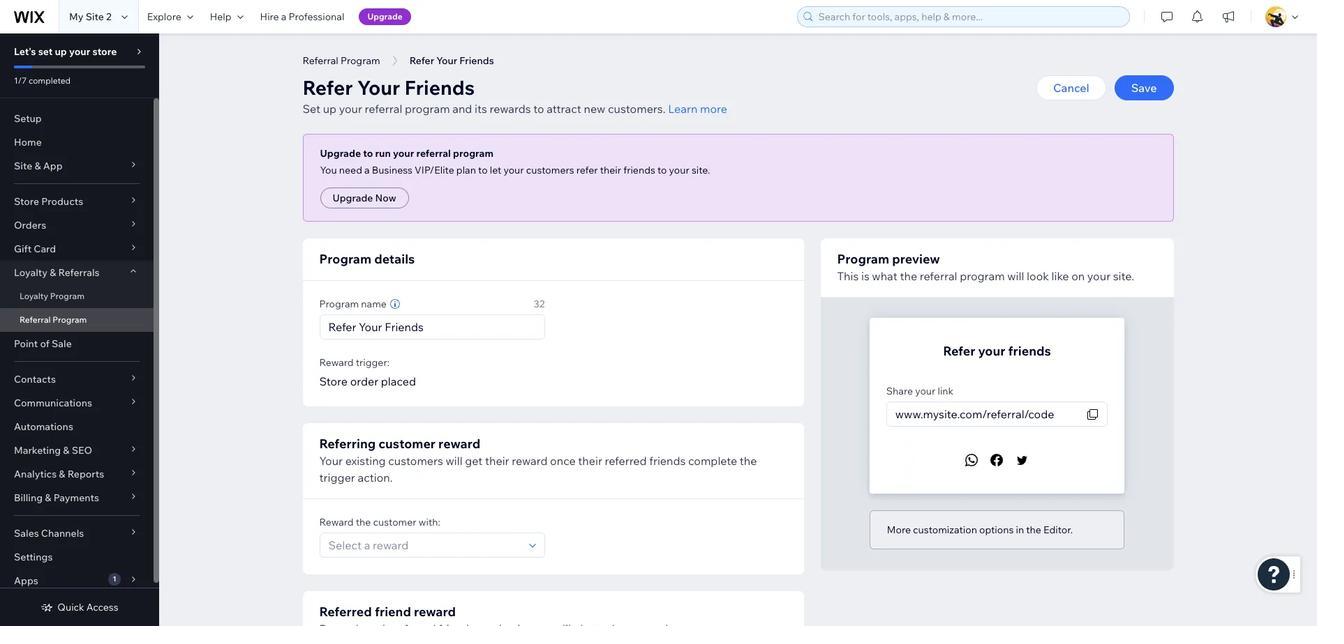 Task type: locate. For each thing, give the bounding box(es) containing it.
point
[[14, 338, 38, 350]]

cancel
[[1053, 81, 1089, 95]]

1 horizontal spatial store
[[319, 375, 348, 389]]

reward for friend
[[414, 605, 456, 621]]

let's
[[14, 45, 36, 58]]

2 vertical spatial your
[[319, 454, 343, 468]]

1 horizontal spatial site.
[[1113, 269, 1134, 283]]

friends for refer your friends
[[460, 54, 494, 67]]

quick
[[57, 602, 84, 614]]

program down "upgrade" button
[[341, 54, 380, 67]]

your inside program preview this is what the referral program will look like on your site.
[[1088, 269, 1111, 283]]

1 vertical spatial program
[[453, 147, 494, 160]]

your up share your link field
[[978, 343, 1006, 360]]

1 horizontal spatial program
[[453, 147, 494, 160]]

trigger:
[[356, 357, 390, 369]]

0 vertical spatial reward
[[319, 357, 354, 369]]

1 horizontal spatial referral program
[[303, 54, 380, 67]]

share your link
[[886, 385, 954, 398]]

billing & payments
[[14, 492, 99, 505]]

settings link
[[0, 546, 154, 570]]

referral up run
[[365, 102, 402, 116]]

refer up set
[[303, 75, 353, 100]]

2 vertical spatial refer
[[943, 343, 976, 360]]

0 vertical spatial site.
[[692, 164, 710, 177]]

refer
[[410, 54, 434, 67], [303, 75, 353, 100], [943, 343, 976, 360]]

site. inside program preview this is what the referral program will look like on your site.
[[1113, 269, 1134, 283]]

to left 'let'
[[478, 164, 488, 177]]

up
[[55, 45, 67, 58], [323, 102, 337, 116]]

upgrade for upgrade now
[[333, 192, 373, 205]]

your down learn
[[669, 164, 690, 177]]

quick access button
[[41, 602, 118, 614]]

customer left with:
[[373, 517, 416, 529]]

friends inside button
[[460, 54, 494, 67]]

store
[[92, 45, 117, 58]]

program inside refer your friends set up your referral program and its rewards to attract new customers. learn more
[[405, 102, 450, 116]]

1 vertical spatial referral
[[20, 315, 51, 325]]

upgrade up referral program button
[[367, 11, 403, 22]]

upgrade down need
[[333, 192, 373, 205]]

site. right on
[[1113, 269, 1134, 283]]

Search for tools, apps, help & more... field
[[814, 7, 1125, 27]]

1 horizontal spatial referral
[[303, 54, 338, 67]]

0 vertical spatial up
[[55, 45, 67, 58]]

to left run
[[363, 147, 373, 160]]

referral program inside referral program button
[[303, 54, 380, 67]]

placed
[[381, 375, 416, 389]]

1 horizontal spatial a
[[364, 164, 370, 177]]

automations
[[14, 421, 73, 434]]

set
[[303, 102, 320, 116]]

& left app at left top
[[34, 160, 41, 172]]

upgrade now button
[[320, 188, 409, 209]]

program inside button
[[341, 54, 380, 67]]

refer your friends
[[410, 54, 494, 67]]

1 vertical spatial site.
[[1113, 269, 1134, 283]]

contacts button
[[0, 368, 154, 392]]

0 vertical spatial store
[[14, 195, 39, 208]]

1 vertical spatial customers
[[388, 454, 443, 468]]

like
[[1052, 269, 1069, 283]]

referral program for referral program button
[[303, 54, 380, 67]]

the right complete
[[740, 454, 757, 468]]

1 horizontal spatial your
[[357, 75, 400, 100]]

referral down preview
[[920, 269, 958, 283]]

will inside referring customer reward your existing customers will get their reward once their referred friends complete the trigger action.
[[446, 454, 463, 468]]

site
[[86, 10, 104, 23], [14, 160, 32, 172]]

& inside popup button
[[63, 445, 69, 457]]

& left reports at the bottom
[[59, 468, 65, 481]]

1 horizontal spatial referral
[[416, 147, 451, 160]]

2 horizontal spatial refer
[[943, 343, 976, 360]]

1 vertical spatial loyalty
[[20, 291, 48, 302]]

you
[[320, 164, 337, 177]]

reward right friend
[[414, 605, 456, 621]]

1 vertical spatial upgrade
[[320, 147, 361, 160]]

0 vertical spatial will
[[1008, 269, 1024, 283]]

refer up link
[[943, 343, 976, 360]]

their right get
[[485, 454, 509, 468]]

1 vertical spatial reward
[[319, 517, 354, 529]]

refer down "upgrade" button
[[410, 54, 434, 67]]

2 vertical spatial reward
[[414, 605, 456, 621]]

& left seo
[[63, 445, 69, 457]]

referral program down loyalty program
[[20, 315, 87, 325]]

1 vertical spatial customer
[[373, 517, 416, 529]]

referral up vip/elite
[[416, 147, 451, 160]]

0 vertical spatial friends
[[624, 164, 655, 177]]

1 horizontal spatial up
[[323, 102, 337, 116]]

customers inside 'upgrade to run your referral program you need a business vip/elite plan to let your customers refer their friends to your site.'
[[526, 164, 574, 177]]

friends for refer your friends set up your referral program and its rewards to attract new customers. learn more
[[405, 75, 475, 100]]

loyalty down gift card
[[14, 267, 47, 279]]

1 horizontal spatial site
[[86, 10, 104, 23]]

program up is
[[837, 251, 889, 267]]

refer inside refer your friends set up your referral program and its rewards to attract new customers. learn more
[[303, 75, 353, 100]]

up inside refer your friends set up your referral program and its rewards to attract new customers. learn more
[[323, 102, 337, 116]]

0 horizontal spatial site
[[14, 160, 32, 172]]

1 vertical spatial store
[[319, 375, 348, 389]]

referral for referral program link at the left of page
[[20, 315, 51, 325]]

customer inside referring customer reward your existing customers will get their reward once their referred friends complete the trigger action.
[[379, 436, 436, 452]]

1 vertical spatial refer
[[303, 75, 353, 100]]

sale
[[52, 338, 72, 350]]

0 horizontal spatial up
[[55, 45, 67, 58]]

professional
[[289, 10, 344, 23]]

0 horizontal spatial a
[[281, 10, 287, 23]]

sales channels button
[[0, 522, 154, 546]]

friends inside refer your friends set up your referral program and its rewards to attract new customers. learn more
[[405, 75, 475, 100]]

site left the 2
[[86, 10, 104, 23]]

0 vertical spatial your
[[436, 54, 457, 67]]

my
[[69, 10, 83, 23]]

your inside refer your friends set up your referral program and its rewards to attract new customers. learn more
[[357, 75, 400, 100]]

2 horizontal spatial program
[[960, 269, 1005, 283]]

upgrade up need
[[320, 147, 361, 160]]

1 horizontal spatial will
[[1008, 269, 1024, 283]]

1 vertical spatial site
[[14, 160, 32, 172]]

0 vertical spatial site
[[86, 10, 104, 23]]

site down home
[[14, 160, 32, 172]]

1 vertical spatial up
[[323, 102, 337, 116]]

0 vertical spatial upgrade
[[367, 11, 403, 22]]

referral down professional
[[303, 54, 338, 67]]

hire
[[260, 10, 279, 23]]

their inside 'upgrade to run your referral program you need a business vip/elite plan to let your customers refer their friends to your site.'
[[600, 164, 621, 177]]

referral inside program preview this is what the referral program will look like on your site.
[[920, 269, 958, 283]]

vip/elite
[[415, 164, 454, 177]]

0 horizontal spatial referral
[[365, 102, 402, 116]]

0 vertical spatial customer
[[379, 436, 436, 452]]

reward up order
[[319, 357, 354, 369]]

program details
[[319, 251, 415, 267]]

1 vertical spatial your
[[357, 75, 400, 100]]

once
[[550, 454, 576, 468]]

referral program down professional
[[303, 54, 380, 67]]

upgrade inside 'upgrade to run your referral program you need a business vip/elite plan to let your customers refer their friends to your site.'
[[320, 147, 361, 160]]

friends inside referring customer reward your existing customers will get their reward once their referred friends complete the trigger action.
[[649, 454, 686, 468]]

program inside program preview this is what the referral program will look like on your site.
[[960, 269, 1005, 283]]

0 vertical spatial refer
[[410, 54, 434, 67]]

customers left refer
[[526, 164, 574, 177]]

1 horizontal spatial refer
[[410, 54, 434, 67]]

1 vertical spatial referral
[[416, 147, 451, 160]]

store
[[14, 195, 39, 208], [319, 375, 348, 389]]

and
[[453, 102, 472, 116]]

attract
[[547, 102, 581, 116]]

0 vertical spatial program
[[405, 102, 450, 116]]

loyalty down loyalty & referrals
[[20, 291, 48, 302]]

your right on
[[1088, 269, 1111, 283]]

0 horizontal spatial site.
[[692, 164, 710, 177]]

set
[[38, 45, 53, 58]]

gift card
[[14, 243, 56, 256]]

their right refer
[[600, 164, 621, 177]]

their
[[600, 164, 621, 177], [485, 454, 509, 468], [578, 454, 602, 468]]

0 horizontal spatial store
[[14, 195, 39, 208]]

upgrade button
[[359, 8, 411, 25]]

& right billing
[[45, 492, 51, 505]]

referral inside refer your friends set up your referral program and its rewards to attract new customers. learn more
[[365, 102, 402, 116]]

referred friend reward
[[319, 605, 456, 621]]

learn
[[668, 102, 698, 116]]

2 reward from the top
[[319, 517, 354, 529]]

now
[[375, 192, 396, 205]]

&
[[34, 160, 41, 172], [50, 267, 56, 279], [63, 445, 69, 457], [59, 468, 65, 481], [45, 492, 51, 505]]

2 vertical spatial referral
[[920, 269, 958, 283]]

details
[[374, 251, 415, 267]]

0 vertical spatial referral
[[365, 102, 402, 116]]

complete
[[688, 454, 737, 468]]

32
[[534, 298, 545, 311]]

referral program inside referral program link
[[20, 315, 87, 325]]

0 horizontal spatial refer
[[303, 75, 353, 100]]

2 vertical spatial upgrade
[[333, 192, 373, 205]]

more customization options in the editor.
[[887, 524, 1073, 537]]

site. down learn more link
[[692, 164, 710, 177]]

program up program name
[[319, 251, 371, 267]]

loyalty inside popup button
[[14, 267, 47, 279]]

my site 2
[[69, 10, 112, 23]]

0 horizontal spatial referral
[[20, 315, 51, 325]]

help
[[210, 10, 231, 23]]

store up orders
[[14, 195, 39, 208]]

store left order
[[319, 375, 348, 389]]

your for refer your friends set up your referral program and its rewards to attract new customers. learn more
[[357, 75, 400, 100]]

your right set
[[339, 102, 362, 116]]

1 vertical spatial friends
[[405, 75, 475, 100]]

refer inside button
[[410, 54, 434, 67]]

program left and
[[405, 102, 450, 116]]

refer for refer your friends
[[410, 54, 434, 67]]

a right hire
[[281, 10, 287, 23]]

get
[[465, 454, 483, 468]]

business
[[372, 164, 413, 177]]

program down loyalty & referrals popup button
[[50, 291, 84, 302]]

referral inside 'upgrade to run your referral program you need a business vip/elite plan to let your customers refer their friends to your site.'
[[416, 147, 451, 160]]

customer up existing
[[379, 436, 436, 452]]

reward down trigger
[[319, 517, 354, 529]]

referral up "point of sale"
[[20, 315, 51, 325]]

0 vertical spatial referral program
[[303, 54, 380, 67]]

& up loyalty program
[[50, 267, 56, 279]]

& for marketing
[[63, 445, 69, 457]]

& inside dropdown button
[[59, 468, 65, 481]]

program name
[[319, 298, 387, 311]]

refer for refer your friends
[[943, 343, 976, 360]]

its
[[475, 102, 487, 116]]

upgrade for upgrade
[[367, 11, 403, 22]]

cancel button
[[1037, 75, 1106, 101]]

referral inside sidebar element
[[20, 315, 51, 325]]

reward for customer
[[319, 517, 354, 529]]

channels
[[41, 528, 84, 540]]

look
[[1027, 269, 1049, 283]]

customization
[[913, 524, 977, 537]]

program up plan
[[453, 147, 494, 160]]

friends down refer your friends
[[405, 75, 475, 100]]

program for program preview
[[960, 269, 1005, 283]]

1 vertical spatial a
[[364, 164, 370, 177]]

program down loyalty program link
[[53, 315, 87, 325]]

will left "look"
[[1008, 269, 1024, 283]]

referral program
[[303, 54, 380, 67], [20, 315, 87, 325]]

2 vertical spatial friends
[[649, 454, 686, 468]]

up inside sidebar element
[[55, 45, 67, 58]]

1 horizontal spatial customers
[[526, 164, 574, 177]]

your down referral program button
[[357, 75, 400, 100]]

referral for program
[[920, 269, 958, 283]]

your inside button
[[436, 54, 457, 67]]

0 vertical spatial customers
[[526, 164, 574, 177]]

0 vertical spatial a
[[281, 10, 287, 23]]

apps
[[14, 575, 38, 588]]

will left get
[[446, 454, 463, 468]]

& for loyalty
[[50, 267, 56, 279]]

plan
[[456, 164, 476, 177]]

0 horizontal spatial will
[[446, 454, 463, 468]]

0 vertical spatial friends
[[460, 54, 494, 67]]

to left 'attract'
[[534, 102, 544, 116]]

1 vertical spatial friends
[[1008, 343, 1051, 360]]

referral for refer
[[365, 102, 402, 116]]

customers up action.
[[388, 454, 443, 468]]

0 vertical spatial loyalty
[[14, 267, 47, 279]]

0 vertical spatial reward
[[438, 436, 480, 452]]

2 vertical spatial program
[[960, 269, 1005, 283]]

a inside 'upgrade to run your referral program you need a business vip/elite plan to let your customers refer their friends to your site.'
[[364, 164, 370, 177]]

your inside sidebar element
[[69, 45, 90, 58]]

1 vertical spatial referral program
[[20, 315, 87, 325]]

0 horizontal spatial referral program
[[20, 315, 87, 325]]

referral inside button
[[303, 54, 338, 67]]

billing & payments button
[[0, 487, 154, 510]]

0 horizontal spatial your
[[319, 454, 343, 468]]

gift card button
[[0, 237, 154, 261]]

a right need
[[364, 164, 370, 177]]

loyalty
[[14, 267, 47, 279], [20, 291, 48, 302]]

0 vertical spatial referral
[[303, 54, 338, 67]]

preview
[[892, 251, 940, 267]]

2 horizontal spatial your
[[436, 54, 457, 67]]

loyalty for loyalty & referrals
[[14, 267, 47, 279]]

reward up get
[[438, 436, 480, 452]]

reward inside "reward trigger: store order placed"
[[319, 357, 354, 369]]

0 horizontal spatial customers
[[388, 454, 443, 468]]

referral program link
[[0, 309, 154, 332]]

the down action.
[[356, 517, 371, 529]]

2 horizontal spatial referral
[[920, 269, 958, 283]]

is
[[861, 269, 870, 283]]

1 reward from the top
[[319, 357, 354, 369]]

0 horizontal spatial program
[[405, 102, 450, 116]]

1 vertical spatial will
[[446, 454, 463, 468]]

refer your friends
[[943, 343, 1051, 360]]

the down preview
[[900, 269, 917, 283]]

explore
[[147, 10, 181, 23]]

reports
[[67, 468, 104, 481]]

& inside popup button
[[50, 267, 56, 279]]

to inside refer your friends set up your referral program and its rewards to attract new customers. learn more
[[534, 102, 544, 116]]

program left "look"
[[960, 269, 1005, 283]]

reward left the once
[[512, 454, 548, 468]]

site.
[[692, 164, 710, 177], [1113, 269, 1134, 283]]

your up and
[[436, 54, 457, 67]]

friends up its
[[460, 54, 494, 67]]

your up trigger
[[319, 454, 343, 468]]

your left store
[[69, 45, 90, 58]]



Task type: vqa. For each thing, say whether or not it's contained in the screenshot.
day related to in-
no



Task type: describe. For each thing, give the bounding box(es) containing it.
hire a professional
[[260, 10, 344, 23]]

referral for referral program button
[[303, 54, 338, 67]]

Reward the customer with: field
[[324, 534, 525, 558]]

store products
[[14, 195, 83, 208]]

marketing & seo
[[14, 445, 92, 457]]

analytics
[[14, 468, 57, 481]]

the inside referring customer reward your existing customers will get their reward once their referred friends complete the trigger action.
[[740, 454, 757, 468]]

save
[[1131, 81, 1157, 95]]

share
[[886, 385, 913, 398]]

orders
[[14, 219, 46, 232]]

refer your friends button
[[403, 50, 501, 71]]

your right 'let'
[[504, 164, 524, 177]]

save button
[[1115, 75, 1174, 101]]

card
[[34, 243, 56, 256]]

learn more link
[[668, 101, 727, 117]]

completed
[[29, 75, 71, 86]]

this
[[837, 269, 859, 283]]

home
[[14, 136, 42, 149]]

site. inside 'upgrade to run your referral program you need a business vip/elite plan to let your customers refer their friends to your site.'
[[692, 164, 710, 177]]

store inside "reward trigger: store order placed"
[[319, 375, 348, 389]]

program inside 'upgrade to run your referral program you need a business vip/elite plan to let your customers refer their friends to your site.'
[[453, 147, 494, 160]]

& for site
[[34, 160, 41, 172]]

billing
[[14, 492, 43, 505]]

customers inside referring customer reward your existing customers will get their reward once their referred friends complete the trigger action.
[[388, 454, 443, 468]]

customers.
[[608, 102, 666, 116]]

your left link
[[915, 385, 936, 398]]

setup link
[[0, 107, 154, 131]]

products
[[41, 195, 83, 208]]

program preview this is what the referral program will look like on your site.
[[837, 251, 1134, 283]]

friends inside 'upgrade to run your referral program you need a business vip/elite plan to let your customers refer their friends to your site.'
[[624, 164, 655, 177]]

& for analytics
[[59, 468, 65, 481]]

referring
[[319, 436, 376, 452]]

a inside hire a professional link
[[281, 10, 287, 23]]

on
[[1072, 269, 1085, 283]]

more
[[887, 524, 911, 537]]

referred
[[605, 454, 647, 468]]

sales
[[14, 528, 39, 540]]

referral program for referral program link at the left of page
[[20, 315, 87, 325]]

program left name
[[319, 298, 359, 311]]

help button
[[202, 0, 252, 34]]

site inside popup button
[[14, 160, 32, 172]]

analytics & reports
[[14, 468, 104, 481]]

automations link
[[0, 415, 154, 439]]

1 vertical spatial reward
[[512, 454, 548, 468]]

run
[[375, 147, 391, 160]]

let's set up your store
[[14, 45, 117, 58]]

your inside refer your friends set up your referral program and its rewards to attract new customers. learn more
[[339, 102, 362, 116]]

your up business
[[393, 147, 414, 160]]

the right in
[[1026, 524, 1042, 537]]

refer for refer your friends set up your referral program and its rewards to attract new customers. learn more
[[303, 75, 353, 100]]

reward trigger: store order placed
[[319, 357, 416, 389]]

order
[[350, 375, 379, 389]]

marketing & seo button
[[0, 439, 154, 463]]

their right the once
[[578, 454, 602, 468]]

Share your link field
[[891, 403, 1082, 427]]

store inside store products dropdown button
[[14, 195, 39, 208]]

in
[[1016, 524, 1024, 537]]

program inside program preview this is what the referral program will look like on your site.
[[837, 251, 889, 267]]

& for billing
[[45, 492, 51, 505]]

analytics & reports button
[[0, 463, 154, 487]]

with:
[[419, 517, 440, 529]]

upgrade now
[[333, 192, 396, 205]]

referred
[[319, 605, 372, 621]]

home link
[[0, 131, 154, 154]]

editor.
[[1044, 524, 1073, 537]]

seo
[[72, 445, 92, 457]]

reward for customer
[[438, 436, 480, 452]]

app
[[43, 160, 63, 172]]

sidebar element
[[0, 34, 159, 627]]

rewards
[[490, 102, 531, 116]]

orders button
[[0, 214, 154, 237]]

program for refer your friends
[[405, 102, 450, 116]]

upgrade to run your referral program you need a business vip/elite plan to let your customers refer their friends to your site.
[[320, 147, 710, 177]]

point of sale
[[14, 338, 72, 350]]

Program name field
[[324, 316, 540, 339]]

setup
[[14, 112, 42, 125]]

1
[[113, 575, 116, 584]]

1/7
[[14, 75, 27, 86]]

let
[[490, 164, 501, 177]]

site & app button
[[0, 154, 154, 178]]

communications
[[14, 397, 92, 410]]

what
[[872, 269, 898, 283]]

friend
[[375, 605, 411, 621]]

to down the customers.
[[658, 164, 667, 177]]

contacts
[[14, 373, 56, 386]]

new
[[584, 102, 606, 116]]

upgrade for upgrade to run your referral program you need a business vip/elite plan to let your customers refer their friends to your site.
[[320, 147, 361, 160]]

referral program button
[[296, 50, 387, 71]]

link
[[938, 385, 954, 398]]

hire a professional link
[[252, 0, 353, 34]]

your inside referring customer reward your existing customers will get their reward once their referred friends complete the trigger action.
[[319, 454, 343, 468]]

will inside program preview this is what the referral program will look like on your site.
[[1008, 269, 1024, 283]]

loyalty for loyalty program
[[20, 291, 48, 302]]

of
[[40, 338, 49, 350]]

sales channels
[[14, 528, 84, 540]]

refer
[[576, 164, 598, 177]]

loyalty program link
[[0, 285, 154, 309]]

the inside program preview this is what the referral program will look like on your site.
[[900, 269, 917, 283]]

need
[[339, 164, 362, 177]]

access
[[86, 602, 118, 614]]

reward for store
[[319, 357, 354, 369]]

your for refer your friends
[[436, 54, 457, 67]]

communications button
[[0, 392, 154, 415]]

loyalty program
[[20, 291, 84, 302]]

marketing
[[14, 445, 61, 457]]

loyalty & referrals button
[[0, 261, 154, 285]]

refer your friends set up your referral program and its rewards to attract new customers. learn more
[[303, 75, 727, 116]]



